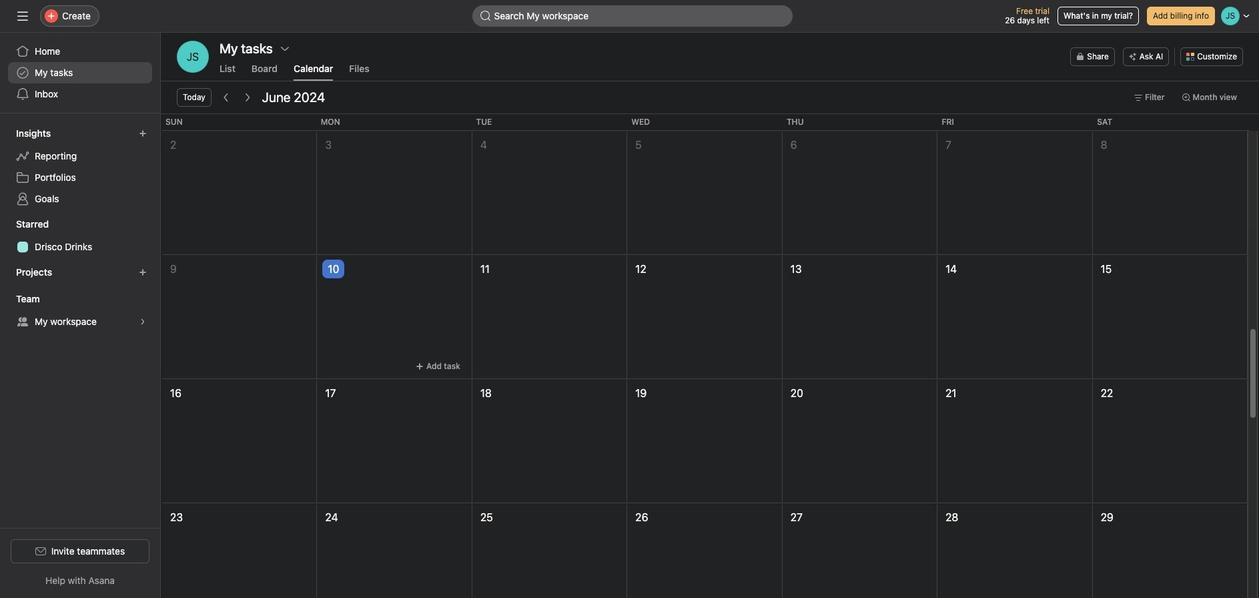 Task type: describe. For each thing, give the bounding box(es) containing it.
next month image
[[242, 92, 253, 103]]

new project or portfolio image
[[139, 268, 147, 276]]

isinverse image
[[480, 11, 491, 21]]

see details, my workspace image
[[139, 318, 147, 326]]

teams element
[[0, 287, 160, 335]]



Task type: locate. For each thing, give the bounding box(es) containing it.
previous month image
[[221, 92, 232, 103]]

show options image
[[280, 43, 290, 54]]

global element
[[0, 33, 160, 113]]

starred element
[[0, 212, 160, 260]]

list box
[[472, 5, 793, 27]]

hide sidebar image
[[17, 11, 28, 21]]

js image
[[187, 41, 199, 73]]

insights element
[[0, 122, 160, 212]]

new insights image
[[139, 130, 147, 138]]



Task type: vqa. For each thing, say whether or not it's contained in the screenshot.
HIDE SIDEBAR image
yes



